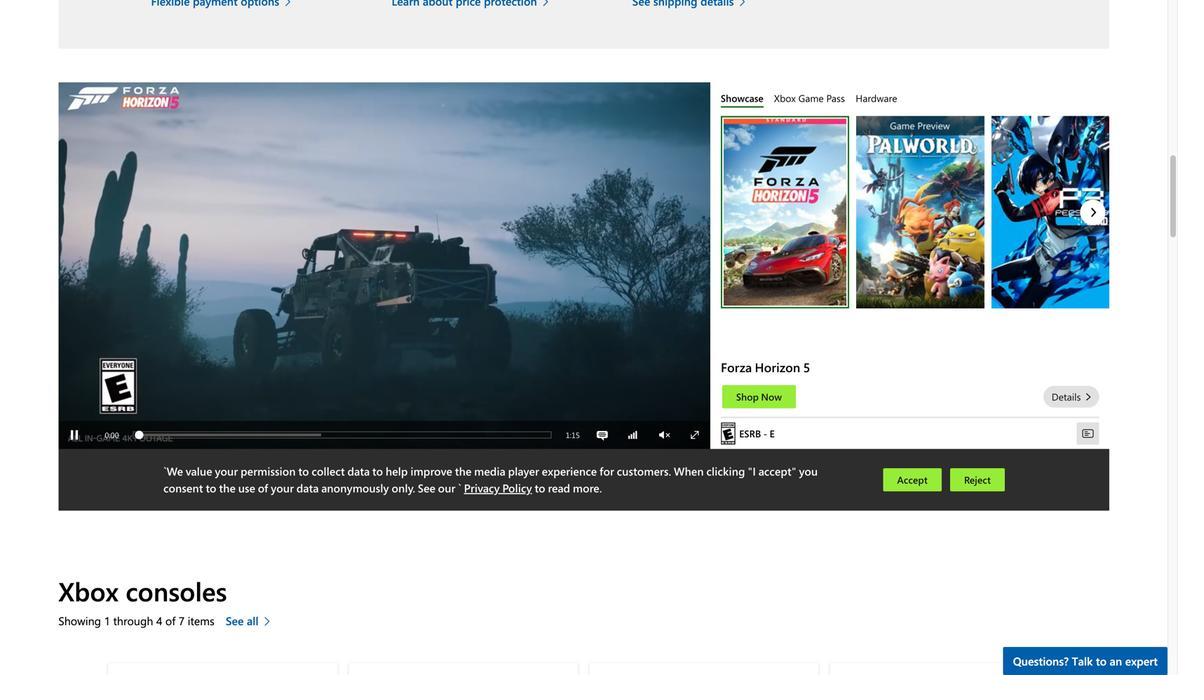 Task type: describe. For each thing, give the bounding box(es) containing it.
expert
[[1126, 654, 1159, 669]]

xbox consoles
[[58, 574, 227, 609]]

showing
[[58, 614, 101, 629]]

see all link
[[226, 613, 278, 630]]

through
[[113, 614, 153, 629]]

1
[[104, 614, 110, 629]]

xbox consoles element
[[50, 574, 1118, 676]]

of
[[165, 614, 176, 629]]

xbox
[[58, 574, 119, 609]]

see
[[226, 614, 244, 629]]



Task type: vqa. For each thing, say whether or not it's contained in the screenshot.
"Try"
no



Task type: locate. For each thing, give the bounding box(es) containing it.
see all
[[226, 614, 259, 629]]

an
[[1111, 654, 1123, 669]]

to
[[1097, 654, 1107, 669]]

questions? talk to an expert
[[1014, 654, 1159, 669]]

questions?
[[1014, 654, 1070, 669]]

questions? talk to an expert button
[[1004, 648, 1168, 676]]

7
[[179, 614, 185, 629]]

4
[[156, 614, 162, 629]]

consoles
[[126, 574, 227, 609]]

items
[[188, 614, 215, 629]]

talk
[[1073, 654, 1094, 669]]

showing 1 through 4 of 7 items
[[58, 614, 215, 629]]

all
[[247, 614, 259, 629]]



